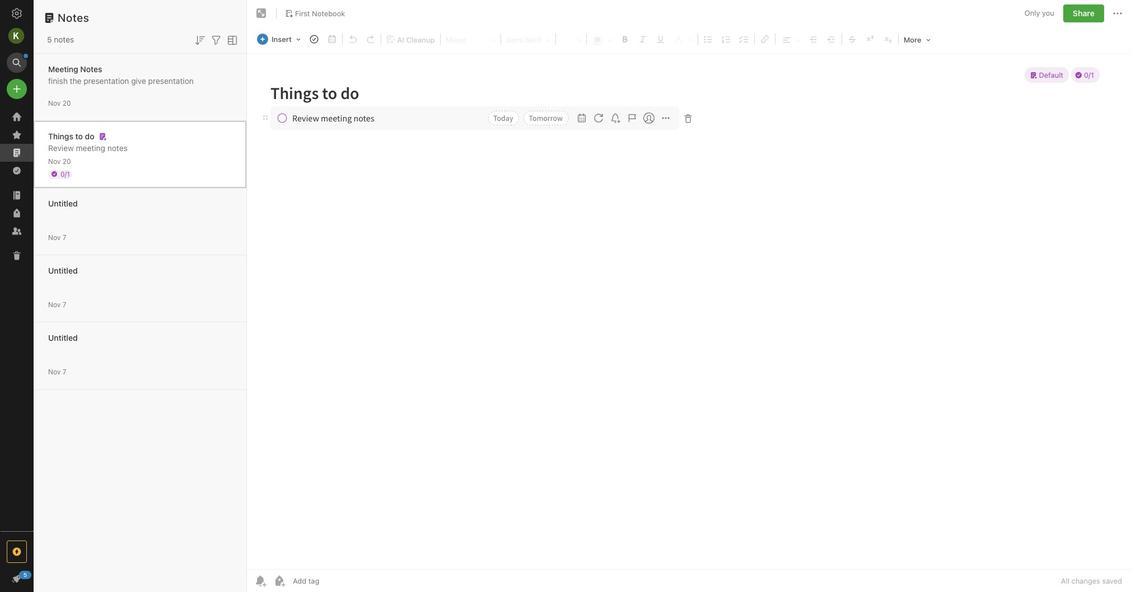 Task type: vqa. For each thing, say whether or not it's contained in the screenshot.
add filters image
yes



Task type: locate. For each thing, give the bounding box(es) containing it.
1 horizontal spatial 5
[[47, 35, 52, 44]]

0 horizontal spatial notes
[[54, 35, 74, 44]]

1 vertical spatial notes
[[107, 143, 128, 153]]

notebook
[[312, 9, 345, 18]]

notes right meeting
[[107, 143, 128, 153]]

20 down finish
[[63, 99, 71, 107]]

presentation right the
[[84, 76, 129, 85]]

0 vertical spatial 5
[[47, 35, 52, 44]]

2 vertical spatial untitled
[[48, 333, 78, 342]]

20
[[63, 99, 71, 107], [63, 157, 71, 166]]

1 vertical spatial untitled
[[48, 266, 78, 275]]

notes
[[54, 35, 74, 44], [107, 143, 128, 153]]

2 vertical spatial 7
[[63, 368, 66, 376]]

Font color field
[[588, 31, 616, 47]]

notes up the
[[80, 64, 102, 74]]

0 vertical spatial 20
[[63, 99, 71, 107]]

2 nov 20 from the top
[[48, 157, 71, 166]]

1 20 from the top
[[63, 99, 71, 107]]

0 horizontal spatial presentation
[[84, 76, 129, 85]]

settings image
[[10, 7, 24, 20]]

meeting
[[48, 64, 78, 74]]

2 nov from the top
[[48, 157, 61, 166]]

to
[[75, 131, 83, 141]]

Help and Learning task checklist field
[[0, 570, 34, 588]]

Add filters field
[[209, 32, 223, 47]]

1 vertical spatial nov 7
[[48, 300, 66, 309]]

all
[[1061, 577, 1070, 586]]

review meeting notes
[[48, 143, 128, 153]]

0 vertical spatial 7
[[63, 233, 66, 242]]

nov 20 down review
[[48, 157, 71, 166]]

0 horizontal spatial 5
[[23, 572, 27, 579]]

1 vertical spatial notes
[[80, 64, 102, 74]]

nov 20 down finish
[[48, 99, 71, 107]]

1 7 from the top
[[63, 233, 66, 242]]

presentation
[[84, 76, 129, 85], [148, 76, 194, 85]]

account image
[[8, 28, 24, 44]]

Font size field
[[557, 31, 585, 47]]

5 for 5
[[23, 572, 27, 579]]

5 inside note list element
[[47, 35, 52, 44]]

2 vertical spatial nov 7
[[48, 368, 66, 376]]

add a reminder image
[[254, 575, 267, 588]]

presentation right "give"
[[148, 76, 194, 85]]

5 left click to expand image
[[23, 572, 27, 579]]

give
[[131, 76, 146, 85]]

Font family field
[[502, 31, 554, 47]]

nov 7
[[48, 233, 66, 242], [48, 300, 66, 309], [48, 368, 66, 376]]

more
[[904, 35, 922, 44]]

1 vertical spatial nov 20
[[48, 157, 71, 166]]

View options field
[[223, 32, 239, 47]]

add filters image
[[209, 33, 223, 47]]

3 nov from the top
[[48, 233, 61, 242]]

0 vertical spatial untitled
[[48, 199, 78, 208]]

5 inside "help and learning task checklist" field
[[23, 572, 27, 579]]

0 vertical spatial nov 7
[[48, 233, 66, 242]]

2 presentation from the left
[[148, 76, 194, 85]]

Account field
[[0, 25, 34, 47]]

notes up meeting
[[54, 35, 74, 44]]

1 vertical spatial 20
[[63, 157, 71, 166]]

3 nov 7 from the top
[[48, 368, 66, 376]]

finish
[[48, 76, 68, 85]]

5 notes
[[47, 35, 74, 44]]

5
[[47, 35, 52, 44], [23, 572, 27, 579]]

nov
[[48, 99, 61, 107], [48, 157, 61, 166], [48, 233, 61, 242], [48, 300, 61, 309], [48, 368, 61, 376]]

1 vertical spatial 7
[[63, 300, 66, 309]]

notes up 5 notes in the left of the page
[[58, 11, 89, 24]]

7
[[63, 233, 66, 242], [63, 300, 66, 309], [63, 368, 66, 376]]

notes
[[58, 11, 89, 24], [80, 64, 102, 74]]

0 vertical spatial nov 20
[[48, 99, 71, 107]]

heading level image
[[442, 32, 499, 46]]

first notebook button
[[281, 6, 349, 21]]

tree
[[0, 108, 34, 531]]

4 nov from the top
[[48, 300, 61, 309]]

1 horizontal spatial presentation
[[148, 76, 194, 85]]

share button
[[1064, 4, 1104, 22]]

task image
[[306, 31, 322, 47]]

5 for 5 notes
[[47, 35, 52, 44]]

untitled
[[48, 199, 78, 208], [48, 266, 78, 275], [48, 333, 78, 342]]

5 up meeting
[[47, 35, 52, 44]]

note window element
[[247, 0, 1131, 593]]

first
[[295, 9, 310, 18]]

1 untitled from the top
[[48, 199, 78, 208]]

do
[[85, 131, 94, 141]]

notes inside meeting notes finish the presentation give presentation
[[80, 64, 102, 74]]

1 nov 7 from the top
[[48, 233, 66, 242]]

1 vertical spatial 5
[[23, 572, 27, 579]]

20 up 0/1
[[63, 157, 71, 166]]

nov 20
[[48, 99, 71, 107], [48, 157, 71, 166]]

Heading level field
[[442, 31, 500, 47]]



Task type: describe. For each thing, give the bounding box(es) containing it.
0 vertical spatial notes
[[58, 11, 89, 24]]

only
[[1025, 9, 1040, 18]]

review
[[48, 143, 74, 153]]

Highlight field
[[670, 31, 697, 47]]

meeting
[[76, 143, 105, 153]]

5 nov from the top
[[48, 368, 61, 376]]

add tag image
[[273, 575, 286, 588]]

alignment image
[[777, 32, 804, 46]]

changes
[[1072, 577, 1100, 586]]

more actions image
[[1111, 7, 1125, 20]]

3 untitled from the top
[[48, 333, 78, 342]]

share
[[1073, 8, 1095, 18]]

Insert field
[[254, 31, 305, 47]]

0 vertical spatial notes
[[54, 35, 74, 44]]

Add tag field
[[292, 576, 376, 586]]

font size image
[[558, 32, 585, 46]]

note list element
[[34, 0, 247, 593]]

More field
[[900, 31, 935, 48]]

Note Editor text field
[[247, 54, 1131, 570]]

3 7 from the top
[[63, 368, 66, 376]]

2 20 from the top
[[63, 157, 71, 166]]

1 horizontal spatial notes
[[107, 143, 128, 153]]

2 untitled from the top
[[48, 266, 78, 275]]

font color image
[[589, 32, 616, 46]]

home image
[[10, 110, 24, 124]]

1 presentation from the left
[[84, 76, 129, 85]]

More actions field
[[1111, 4, 1125, 22]]

2 nov 7 from the top
[[48, 300, 66, 309]]

things to do
[[48, 131, 94, 141]]

the
[[70, 76, 81, 85]]

2 7 from the top
[[63, 300, 66, 309]]

things
[[48, 131, 73, 141]]

only you
[[1025, 9, 1055, 18]]

you
[[1042, 9, 1055, 18]]

Alignment field
[[777, 31, 805, 47]]

font family image
[[503, 32, 554, 46]]

1 nov 20 from the top
[[48, 99, 71, 107]]

first notebook
[[295, 9, 345, 18]]

all changes saved
[[1061, 577, 1122, 586]]

1 nov from the top
[[48, 99, 61, 107]]

click to expand image
[[29, 572, 37, 585]]

expand note image
[[255, 7, 268, 20]]

saved
[[1102, 577, 1122, 586]]

highlight image
[[670, 32, 696, 46]]

upgrade image
[[10, 546, 24, 559]]

insert
[[272, 35, 292, 44]]

Sort options field
[[193, 32, 207, 47]]

0/1
[[60, 170, 70, 178]]

meeting notes finish the presentation give presentation
[[48, 64, 194, 85]]



